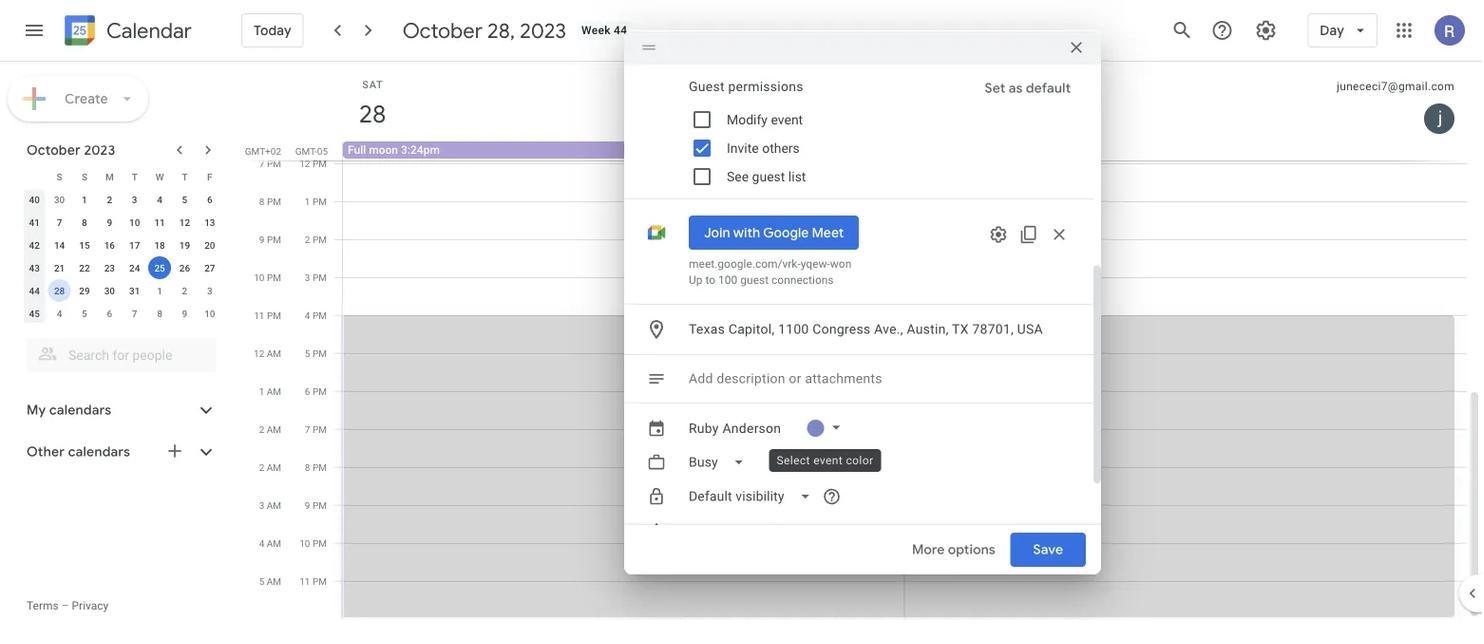 Task type: describe. For each thing, give the bounding box(es) containing it.
1 vertical spatial 2023
[[84, 142, 115, 159]]

description
[[717, 371, 785, 387]]

create
[[65, 90, 108, 107]]

november 9 element
[[173, 302, 196, 325]]

1 vertical spatial 11 pm
[[300, 576, 327, 587]]

september 30 element
[[48, 188, 71, 211]]

ruby
[[689, 420, 719, 436]]

14 element
[[48, 234, 71, 257]]

28 inside column header
[[358, 98, 385, 130]]

select event color
[[777, 454, 873, 467]]

today
[[254, 22, 291, 39]]

–
[[61, 600, 69, 613]]

2 horizontal spatial 11
[[300, 576, 310, 587]]

2 pm
[[305, 234, 327, 245]]

november 5 element
[[73, 302, 96, 325]]

7 am from the top
[[267, 576, 281, 587]]

meet
[[812, 224, 844, 241]]

my calendars
[[27, 402, 111, 419]]

meet.google.com/vrk-
[[689, 257, 801, 271]]

2 down 'm'
[[107, 194, 112, 205]]

43
[[29, 262, 40, 274]]

1 right september 30 element
[[82, 194, 87, 205]]

24 element
[[123, 257, 146, 279]]

21
[[54, 262, 65, 274]]

join
[[704, 224, 730, 241]]

3 am from the top
[[267, 424, 281, 435]]

3 for november 3 element
[[207, 285, 213, 296]]

today button
[[241, 8, 304, 53]]

23
[[104, 262, 115, 274]]

17
[[129, 239, 140, 251]]

1 vertical spatial 11
[[254, 310, 265, 321]]

attachments
[[805, 371, 882, 387]]

usa
[[1017, 322, 1043, 337]]

25
[[154, 262, 165, 274]]

20
[[204, 239, 215, 251]]

october 2023 grid
[[18, 165, 222, 325]]

44 inside 'row'
[[29, 285, 40, 296]]

4 for 4 am
[[259, 538, 264, 549]]

26
[[179, 262, 190, 274]]

15
[[79, 239, 90, 251]]

w
[[156, 171, 164, 182]]

set as default button
[[977, 71, 1079, 105]]

10 inside november 10 element
[[204, 308, 215, 319]]

12 for 12 pm
[[300, 158, 310, 169]]

calendar
[[106, 18, 192, 44]]

tx
[[952, 322, 969, 337]]

23 element
[[98, 257, 121, 279]]

junececi7@gmail.com
[[1337, 80, 1455, 93]]

10 inside 10 element
[[129, 217, 140, 228]]

19 element
[[173, 234, 196, 257]]

1 horizontal spatial 6
[[207, 194, 213, 205]]

full moon 3:24pm row
[[334, 142, 1482, 161]]

30 for 30 element
[[104, 285, 115, 296]]

october for october 2023
[[27, 142, 81, 159]]

0 horizontal spatial 11 pm
[[254, 310, 281, 321]]

main drawer image
[[23, 19, 46, 42]]

row containing 40
[[22, 188, 222, 211]]

3 am
[[259, 500, 281, 511]]

1 horizontal spatial 2023
[[520, 17, 566, 44]]

row containing 44
[[22, 279, 222, 302]]

gmt+02
[[245, 145, 281, 157]]

1 t from the left
[[132, 171, 138, 182]]

78701,
[[972, 322, 1014, 337]]

event for modify
[[771, 112, 803, 127]]

4 for 4 pm
[[305, 310, 310, 321]]

full
[[348, 143, 366, 157]]

19
[[179, 239, 190, 251]]

0 vertical spatial 8 pm
[[259, 196, 281, 207]]

5 am
[[259, 576, 281, 587]]

5 for 5 pm
[[305, 348, 310, 359]]

select
[[777, 454, 810, 467]]

1 s from the left
[[57, 171, 62, 182]]

9 right 3 am
[[305, 500, 310, 511]]

invite others
[[727, 140, 800, 156]]

day
[[1320, 22, 1344, 39]]

1 for 1 pm
[[305, 196, 310, 207]]

full moon 3:24pm
[[348, 143, 440, 157]]

4 for november 4 element
[[57, 308, 62, 319]]

guest permissions
[[689, 78, 803, 94]]

other calendars button
[[4, 437, 236, 467]]

28 column header
[[343, 62, 905, 142]]

google
[[763, 224, 809, 241]]

12 for 12 am
[[254, 348, 264, 359]]

calendars for other calendars
[[68, 444, 130, 461]]

29 element
[[73, 279, 96, 302]]

31 element
[[123, 279, 146, 302]]

1 2 am from the top
[[259, 424, 281, 435]]

100
[[718, 274, 738, 287]]

ave.,
[[874, 322, 903, 337]]

8 up the 15 element
[[82, 217, 87, 228]]

guest inside group
[[752, 169, 785, 184]]

4 am
[[259, 538, 281, 549]]

my
[[27, 402, 46, 419]]

1 am from the top
[[267, 348, 281, 359]]

13
[[204, 217, 215, 228]]

modify
[[727, 112, 768, 127]]

8 down gmt+02 at the left of the page
[[259, 196, 265, 207]]

12 am
[[254, 348, 281, 359]]

9 down november 2 element
[[182, 308, 187, 319]]

with
[[733, 224, 760, 241]]

event for select
[[813, 454, 843, 467]]

capitol,
[[729, 322, 775, 337]]

november 7 element
[[123, 302, 146, 325]]

create button
[[8, 76, 148, 122]]

row group inside the october 2023 grid
[[22, 188, 222, 325]]

join with google meet
[[704, 224, 844, 241]]

3:24pm
[[401, 143, 440, 157]]

calendar element
[[61, 11, 192, 53]]

22
[[79, 262, 90, 274]]

5 up 12 element
[[182, 194, 187, 205]]

1 vertical spatial 10 pm
[[300, 538, 327, 549]]

privacy
[[72, 600, 109, 613]]

30 for september 30 element
[[54, 194, 65, 205]]

6 for 6 pm
[[305, 386, 310, 397]]

1 pm
[[305, 196, 327, 207]]

27
[[204, 262, 215, 274]]

16 element
[[98, 234, 121, 257]]

join with google meet link
[[689, 216, 859, 250]]

3 for 3 am
[[259, 500, 264, 511]]

sat 28
[[358, 78, 385, 130]]

22 element
[[73, 257, 96, 279]]

october 2023
[[27, 142, 115, 159]]

gmt-05
[[295, 145, 328, 157]]

28 inside cell
[[54, 285, 65, 296]]

see guest list
[[727, 169, 806, 184]]

14
[[54, 239, 65, 251]]

other calendars
[[27, 444, 130, 461]]

won
[[830, 257, 852, 271]]

26 element
[[173, 257, 196, 279]]

11 inside 'row'
[[154, 217, 165, 228]]

anderson
[[723, 420, 781, 436]]

row containing 45
[[22, 302, 222, 325]]

1 vertical spatial 7 pm
[[305, 424, 327, 435]]

2 up 3 am
[[259, 462, 264, 473]]

5 pm
[[305, 348, 327, 359]]

40
[[29, 194, 40, 205]]

7 down september 30 element
[[57, 217, 62, 228]]

10 right 4 am
[[300, 538, 310, 549]]

3 pm
[[305, 272, 327, 283]]

15 element
[[73, 234, 96, 257]]

45
[[29, 308, 40, 319]]

25, today element
[[148, 257, 171, 279]]

6 pm
[[305, 386, 327, 397]]

7 down gmt+02 at the left of the page
[[259, 158, 265, 169]]

10 element
[[123, 211, 146, 234]]



Task type: vqa. For each thing, say whether or not it's contained in the screenshot.


Task type: locate. For each thing, give the bounding box(es) containing it.
13 element
[[198, 211, 221, 234]]

october up september 30 element
[[27, 142, 81, 159]]

2023 up 'm'
[[84, 142, 115, 159]]

11 up 18
[[154, 217, 165, 228]]

0 vertical spatial guest
[[752, 169, 785, 184]]

texas capitol, 1100 congress ave., austin, tx 78701, usa button
[[681, 313, 1079, 347]]

guest down meet.google.com/vrk-
[[740, 274, 769, 287]]

am down 4 am
[[267, 576, 281, 587]]

1 horizontal spatial 30
[[104, 285, 115, 296]]

8 down november 1 element
[[157, 308, 162, 319]]

1 vertical spatial guest
[[740, 274, 769, 287]]

s left 'm'
[[82, 171, 87, 182]]

austin,
[[907, 322, 949, 337]]

congress
[[813, 322, 871, 337]]

0 horizontal spatial 28
[[54, 285, 65, 296]]

10 pm left 3 pm
[[254, 272, 281, 283]]

10 pm right 4 am
[[300, 538, 327, 549]]

group
[[681, 71, 1079, 191]]

1 horizontal spatial 9 pm
[[305, 500, 327, 511]]

18
[[154, 239, 165, 251]]

calendars up the other calendars
[[49, 402, 111, 419]]

5 for 5 am
[[259, 576, 264, 587]]

1 horizontal spatial 44
[[614, 24, 627, 37]]

guest
[[752, 169, 785, 184], [740, 274, 769, 287]]

10 down november 3 element
[[204, 308, 215, 319]]

calendars for my calendars
[[49, 402, 111, 419]]

guest inside meet.google.com/vrk-yqew-won up to 100 guest connections
[[740, 274, 769, 287]]

pm
[[267, 158, 281, 169], [313, 158, 327, 169], [267, 196, 281, 207], [313, 196, 327, 207], [267, 234, 281, 245], [313, 234, 327, 245], [267, 272, 281, 283], [313, 272, 327, 283], [267, 310, 281, 321], [313, 310, 327, 321], [313, 348, 327, 359], [313, 386, 327, 397], [313, 424, 327, 435], [313, 462, 327, 473], [313, 500, 327, 511], [313, 538, 327, 549], [313, 576, 327, 587]]

11 pm up 12 am
[[254, 310, 281, 321]]

default
[[1026, 80, 1071, 97]]

2 row from the top
[[22, 188, 222, 211]]

0 horizontal spatial 44
[[29, 285, 40, 296]]

0 horizontal spatial 2023
[[84, 142, 115, 159]]

1 horizontal spatial 8 pm
[[305, 462, 327, 473]]

november 4 element
[[48, 302, 71, 325]]

event up others
[[771, 112, 803, 127]]

28 element
[[48, 279, 71, 302]]

2
[[107, 194, 112, 205], [305, 234, 310, 245], [182, 285, 187, 296], [259, 424, 264, 435], [259, 462, 264, 473]]

0 horizontal spatial october
[[27, 142, 81, 159]]

0 vertical spatial 2023
[[520, 17, 566, 44]]

row group
[[22, 188, 222, 325]]

11 right 5 am
[[300, 576, 310, 587]]

29
[[79, 285, 90, 296]]

0 vertical spatial october
[[403, 17, 483, 44]]

8 down 6 pm
[[305, 462, 310, 473]]

4 down 3 pm
[[305, 310, 310, 321]]

2 horizontal spatial 12
[[300, 158, 310, 169]]

28 down 21
[[54, 285, 65, 296]]

1 vertical spatial calendars
[[68, 444, 130, 461]]

to
[[705, 274, 716, 287]]

or
[[789, 371, 802, 387]]

0 vertical spatial 6
[[207, 194, 213, 205]]

7 pm down 6 pm
[[305, 424, 327, 435]]

november 8 element
[[148, 302, 171, 325]]

30 right 40
[[54, 194, 65, 205]]

1 horizontal spatial 10 pm
[[300, 538, 327, 549]]

0 horizontal spatial 11
[[154, 217, 165, 228]]

1 down 25, today "element"
[[157, 285, 162, 296]]

1 horizontal spatial october
[[403, 17, 483, 44]]

1 vertical spatial october
[[27, 142, 81, 159]]

None field
[[681, 446, 760, 480], [681, 480, 826, 514], [681, 446, 760, 480], [681, 480, 826, 514]]

None search field
[[0, 331, 236, 372]]

1 down 12 pm
[[305, 196, 310, 207]]

7 down 6 pm
[[305, 424, 310, 435]]

0 vertical spatial 7 pm
[[259, 158, 281, 169]]

f
[[207, 171, 212, 182]]

12 up 1 am
[[254, 348, 264, 359]]

6 down 30 element
[[107, 308, 112, 319]]

0 vertical spatial calendars
[[49, 402, 111, 419]]

1 vertical spatial 12
[[179, 217, 190, 228]]

1 horizontal spatial 11
[[254, 310, 265, 321]]

5 for november 5 element on the left
[[82, 308, 87, 319]]

20 element
[[198, 234, 221, 257]]

1 vertical spatial 28
[[54, 285, 65, 296]]

november 2 element
[[173, 279, 196, 302]]

october for october 28, 2023
[[403, 17, 483, 44]]

1 am
[[259, 386, 281, 397]]

9 pm right 3 am
[[305, 500, 327, 511]]

calendars down my calendars dropdown button
[[68, 444, 130, 461]]

november 3 element
[[198, 279, 221, 302]]

10 up "17"
[[129, 217, 140, 228]]

add other calendars image
[[165, 442, 184, 461]]

7 pm down gmt+02 at the left of the page
[[259, 158, 281, 169]]

3 up 4 pm
[[305, 272, 310, 283]]

1 horizontal spatial 28
[[358, 98, 385, 130]]

31
[[129, 285, 140, 296]]

s
[[57, 171, 62, 182], [82, 171, 87, 182]]

1 vertical spatial 30
[[104, 285, 115, 296]]

28
[[358, 98, 385, 130], [54, 285, 65, 296]]

30 element
[[98, 279, 121, 302]]

4 row from the top
[[22, 234, 222, 257]]

3 for 3 pm
[[305, 272, 310, 283]]

2 inside november 2 element
[[182, 285, 187, 296]]

s up september 30 element
[[57, 171, 62, 182]]

0 horizontal spatial t
[[132, 171, 138, 182]]

28 grid
[[243, 62, 1482, 620]]

3 row from the top
[[22, 211, 222, 234]]

11 pm
[[254, 310, 281, 321], [300, 576, 327, 587]]

2 vertical spatial 12
[[254, 348, 264, 359]]

3 up 10 element
[[132, 194, 137, 205]]

add
[[689, 371, 713, 387]]

permissions
[[728, 78, 803, 94]]

12 element
[[173, 211, 196, 234]]

day button
[[1308, 8, 1378, 53]]

november 1 element
[[148, 279, 171, 302]]

5 am from the top
[[267, 500, 281, 511]]

2 vertical spatial 6
[[305, 386, 310, 397]]

2 am from the top
[[267, 386, 281, 397]]

12 pm
[[300, 158, 327, 169]]

28 cell
[[47, 279, 72, 302]]

event
[[771, 112, 803, 127], [813, 454, 843, 467]]

44 right "week"
[[614, 24, 627, 37]]

connections
[[772, 274, 834, 287]]

m
[[105, 171, 114, 182]]

1 vertical spatial 2 am
[[259, 462, 281, 473]]

9 up 16 element
[[107, 217, 112, 228]]

3
[[132, 194, 137, 205], [305, 272, 310, 283], [207, 285, 213, 296], [259, 500, 264, 511]]

week
[[582, 24, 611, 37]]

1 horizontal spatial s
[[82, 171, 87, 182]]

am down 12 am
[[267, 386, 281, 397]]

12 down the gmt-
[[300, 158, 310, 169]]

am up 4 am
[[267, 500, 281, 511]]

0 vertical spatial 30
[[54, 194, 65, 205]]

2 down 26 element
[[182, 285, 187, 296]]

12 for 12
[[179, 217, 190, 228]]

6
[[207, 194, 213, 205], [107, 308, 112, 319], [305, 386, 310, 397]]

0 horizontal spatial s
[[57, 171, 62, 182]]

3 down the 27 element
[[207, 285, 213, 296]]

0 horizontal spatial 10 pm
[[254, 272, 281, 283]]

0 vertical spatial 11 pm
[[254, 310, 281, 321]]

0 vertical spatial 28
[[358, 98, 385, 130]]

1 for november 1 element
[[157, 285, 162, 296]]

0 horizontal spatial 9 pm
[[259, 234, 281, 245]]

6 for november 6 element
[[107, 308, 112, 319]]

0 horizontal spatial event
[[771, 112, 803, 127]]

6 right 1 am
[[305, 386, 310, 397]]

row
[[22, 165, 222, 188], [22, 188, 222, 211], [22, 211, 222, 234], [22, 234, 222, 257], [22, 257, 222, 279], [22, 279, 222, 302], [22, 302, 222, 325]]

12 inside 'row'
[[179, 217, 190, 228]]

2 down 1 pm
[[305, 234, 310, 245]]

0 vertical spatial event
[[771, 112, 803, 127]]

5 down "29" element
[[82, 308, 87, 319]]

november 10 element
[[198, 302, 221, 325]]

25 cell
[[147, 257, 172, 279]]

10 right the 27 element
[[254, 272, 265, 283]]

5 row from the top
[[22, 257, 222, 279]]

7 pm
[[259, 158, 281, 169], [305, 424, 327, 435]]

0 vertical spatial 2 am
[[259, 424, 281, 435]]

8 pm down 6 pm
[[305, 462, 327, 473]]

am up 1 am
[[267, 348, 281, 359]]

1 vertical spatial 9 pm
[[305, 500, 327, 511]]

4 up 5 am
[[259, 538, 264, 549]]

2 horizontal spatial 6
[[305, 386, 310, 397]]

guest left list
[[752, 169, 785, 184]]

modify event
[[727, 112, 803, 127]]

44
[[614, 24, 627, 37], [29, 285, 40, 296]]

1 vertical spatial event
[[813, 454, 843, 467]]

2 vertical spatial 11
[[300, 576, 310, 587]]

7 row from the top
[[22, 302, 222, 325]]

0 horizontal spatial 6
[[107, 308, 112, 319]]

row containing 43
[[22, 257, 222, 279]]

group containing guest permissions
[[681, 71, 1079, 191]]

1 vertical spatial 8 pm
[[305, 462, 327, 473]]

1 horizontal spatial 7 pm
[[305, 424, 327, 435]]

other
[[27, 444, 65, 461]]

4 pm
[[305, 310, 327, 321]]

terms
[[27, 600, 59, 613]]

event left color
[[813, 454, 843, 467]]

30 down 23
[[104, 285, 115, 296]]

6 up "13" element
[[207, 194, 213, 205]]

2 2 am from the top
[[259, 462, 281, 473]]

2023 right 28,
[[520, 17, 566, 44]]

1 row from the top
[[22, 165, 222, 188]]

1 vertical spatial 6
[[107, 308, 112, 319]]

guest
[[689, 78, 725, 94]]

27 element
[[198, 257, 221, 279]]

11 element
[[148, 211, 171, 234]]

8 pm
[[259, 196, 281, 207], [305, 462, 327, 473]]

row group containing 40
[[22, 188, 222, 325]]

am down 1 am
[[267, 424, 281, 435]]

2 am down 1 am
[[259, 424, 281, 435]]

terms link
[[27, 600, 59, 613]]

11 pm right 5 am
[[300, 576, 327, 587]]

see
[[727, 169, 749, 184]]

9 pm
[[259, 234, 281, 245], [305, 500, 327, 511]]

1100
[[778, 322, 809, 337]]

17 element
[[123, 234, 146, 257]]

set as default
[[985, 80, 1071, 97]]

row containing s
[[22, 165, 222, 188]]

am up 3 am
[[267, 462, 281, 473]]

t right w
[[182, 171, 188, 182]]

5 down 4 pm
[[305, 348, 310, 359]]

as
[[1009, 80, 1023, 97]]

11 up 12 am
[[254, 310, 265, 321]]

0 vertical spatial 12
[[300, 158, 310, 169]]

0 horizontal spatial 7 pm
[[259, 158, 281, 169]]

event inside group
[[771, 112, 803, 127]]

row containing 42
[[22, 234, 222, 257]]

0 vertical spatial 10 pm
[[254, 272, 281, 283]]

saturday, october 28 element
[[351, 92, 394, 136]]

12
[[300, 158, 310, 169], [179, 217, 190, 228], [254, 348, 264, 359]]

1 for 1 am
[[259, 386, 264, 397]]

9 pm left 2 pm
[[259, 234, 281, 245]]

1 vertical spatial 44
[[29, 285, 40, 296]]

2 t from the left
[[182, 171, 188, 182]]

4 down the 28 cell
[[57, 308, 62, 319]]

t right 'm'
[[132, 171, 138, 182]]

ruby anderson
[[689, 420, 781, 436]]

12 up 19
[[179, 217, 190, 228]]

invite
[[727, 140, 759, 156]]

28 down sat
[[358, 98, 385, 130]]

5 down 4 am
[[259, 576, 264, 587]]

0 vertical spatial 44
[[614, 24, 627, 37]]

1 horizontal spatial event
[[813, 454, 843, 467]]

2 am
[[259, 424, 281, 435], [259, 462, 281, 473]]

list
[[788, 169, 806, 184]]

0 vertical spatial 11
[[154, 217, 165, 228]]

2 down 1 am
[[259, 424, 264, 435]]

8 pm left 1 pm
[[259, 196, 281, 207]]

7 down 31 element
[[132, 308, 137, 319]]

41
[[29, 217, 40, 228]]

10 pm
[[254, 272, 281, 283], [300, 538, 327, 549]]

privacy link
[[72, 600, 109, 613]]

30
[[54, 194, 65, 205], [104, 285, 115, 296]]

1
[[82, 194, 87, 205], [305, 196, 310, 207], [157, 285, 162, 296], [259, 386, 264, 397]]

6 inside 28 'grid'
[[305, 386, 310, 397]]

1 down 12 am
[[259, 386, 264, 397]]

0 vertical spatial 9 pm
[[259, 234, 281, 245]]

28,
[[487, 17, 515, 44]]

3 up 4 am
[[259, 500, 264, 511]]

4 am from the top
[[267, 462, 281, 473]]

21 element
[[48, 257, 71, 279]]

row containing 41
[[22, 211, 222, 234]]

sat
[[362, 78, 383, 90]]

1 horizontal spatial 12
[[254, 348, 264, 359]]

0 horizontal spatial 8 pm
[[259, 196, 281, 207]]

Search for people text field
[[38, 338, 205, 372]]

4 up '11' element
[[157, 194, 162, 205]]

9 right 20 'element'
[[259, 234, 265, 245]]

t
[[132, 171, 138, 182], [182, 171, 188, 182]]

november 6 element
[[98, 302, 121, 325]]

settings menu image
[[1255, 19, 1277, 42]]

16
[[104, 239, 115, 251]]

calendars
[[49, 402, 111, 419], [68, 444, 130, 461]]

0 horizontal spatial 12
[[179, 217, 190, 228]]

october
[[403, 17, 483, 44], [27, 142, 81, 159]]

moon
[[369, 143, 398, 157]]

2 s from the left
[[82, 171, 87, 182]]

2 am up 3 am
[[259, 462, 281, 473]]

am up 5 am
[[267, 538, 281, 549]]

calendar heading
[[103, 18, 192, 44]]

44 up 45
[[29, 285, 40, 296]]

add description or attachments
[[689, 371, 882, 387]]

05
[[317, 145, 328, 157]]

18 element
[[148, 234, 171, 257]]

6 am from the top
[[267, 538, 281, 549]]

1 horizontal spatial t
[[182, 171, 188, 182]]

week 44
[[582, 24, 627, 37]]

0 horizontal spatial 30
[[54, 194, 65, 205]]

october left 28,
[[403, 17, 483, 44]]

24
[[129, 262, 140, 274]]

6 row from the top
[[22, 279, 222, 302]]

1 horizontal spatial 11 pm
[[300, 576, 327, 587]]

set
[[985, 80, 1006, 97]]

texas capitol, 1100 congress ave., austin, tx 78701, usa
[[689, 322, 1043, 337]]



